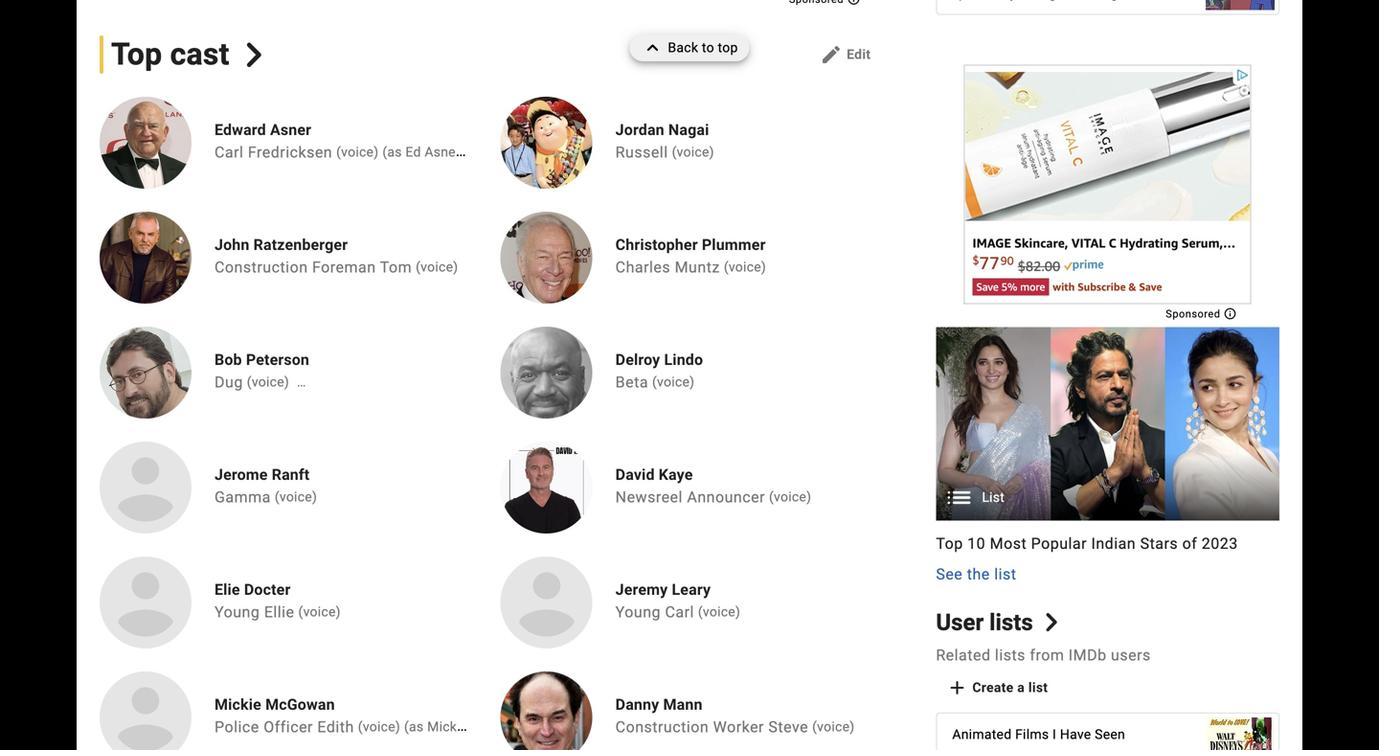 Task type: vqa. For each thing, say whether or not it's contained in the screenshot.
Watch options related to Trolls Band Together
no



Task type: describe. For each thing, give the bounding box(es) containing it.
2023
[[1202, 534, 1238, 553]]

stars
[[1140, 534, 1178, 553]]

tom
[[380, 258, 412, 277]]

jordan nagai image
[[501, 97, 593, 189]]

delroy lindo beta (voice)
[[616, 350, 703, 391]]

(voice) inside jeremy leary young carl (voice)
[[698, 604, 741, 620]]

films
[[1015, 727, 1049, 742]]

top cast
[[111, 37, 230, 72]]

david kaye image
[[501, 442, 593, 534]]

bob peterson link
[[215, 350, 309, 369]]

(voice) inside jordan nagai russell (voice)
[[672, 144, 714, 160]]

edit button
[[812, 39, 879, 70]]

mickie mcgowan link
[[215, 695, 468, 714]]

russell link
[[616, 143, 668, 162]]

plummer
[[702, 235, 766, 254]]

jerome ranft link
[[215, 465, 325, 484]]

police officer edith link
[[215, 718, 354, 736]]

the
[[967, 565, 990, 583]]

user
[[936, 609, 984, 636]]

ellie
[[264, 603, 295, 621]]

elie docter link
[[215, 580, 348, 599]]

chevron right inline image
[[242, 43, 266, 67]]

group containing top 10 most popular indian stars of 2023
[[936, 327, 1280, 586]]

animated films i have seen link
[[937, 714, 1279, 750]]

(voice) inside mickie mcgowan police officer edith (voice) (as mickie t. mcgowan)
[[358, 719, 400, 735]]

animated films i have seen
[[953, 727, 1126, 742]]

related lists from imdb users
[[936, 646, 1151, 664]]

jordan nagai link
[[616, 120, 722, 139]]

jerome ranft gamma (voice)
[[215, 465, 317, 506]]

see the list
[[936, 565, 1017, 583]]

kaye
[[659, 465, 693, 484]]

steve
[[769, 718, 809, 736]]

leary
[[672, 580, 711, 598]]

construction for mann
[[616, 718, 709, 736]]

(as inside mickie mcgowan police officer edith (voice) (as mickie t. mcgowan)
[[404, 719, 424, 735]]

danny mann construction worker steve (voice)
[[616, 695, 855, 736]]

carl inside edward asner carl fredricksen (voice) (as ed asner)
[[215, 143, 244, 162]]

danny
[[616, 695, 659, 713]]

user lists link
[[936, 609, 1061, 636]]

have
[[1060, 727, 1092, 742]]

ratzenberger
[[253, 235, 348, 254]]

edward asner carl fredricksen (voice) (as ed asner)
[[215, 120, 466, 162]]

young carl link
[[616, 603, 694, 621]]

police
[[215, 718, 259, 736]]

lists for related
[[995, 646, 1026, 664]]

young for elie
[[215, 603, 260, 621]]

create a list button
[[936, 671, 1064, 705]]

imdb
[[1069, 646, 1107, 664]]

gamma
[[215, 488, 271, 506]]

elie
[[215, 580, 240, 598]]

mickie mcgowan police officer edith (voice) (as mickie t. mcgowan)
[[215, 695, 552, 736]]

popular
[[1031, 534, 1087, 553]]

(voice) inside christopher plummer charles muntz (voice)
[[724, 259, 766, 275]]

create
[[973, 680, 1014, 696]]

gamma link
[[215, 488, 271, 506]]

mann
[[663, 695, 703, 713]]

back
[[668, 40, 699, 56]]

cast
[[170, 37, 230, 72]]

chevron right inline image
[[1043, 613, 1061, 632]]

(voice) inside danny mann construction worker steve (voice)
[[812, 719, 855, 735]]

user lists
[[936, 609, 1033, 636]]

(voice) inside jerome ranft gamma (voice)
[[275, 489, 317, 505]]

dug
[[215, 373, 243, 391]]

(voice) inside david kaye newsreel announcer (voice)
[[769, 489, 812, 505]]

seen
[[1095, 727, 1126, 742]]

peterson
[[246, 350, 309, 369]]

russell
[[616, 143, 668, 162]]

announcer
[[687, 488, 765, 506]]

(voice) inside the delroy lindo beta (voice)
[[652, 374, 695, 390]]

carl inside jeremy leary young carl (voice)
[[665, 603, 694, 621]]

worker
[[713, 718, 764, 736]]

lists for user
[[990, 609, 1033, 636]]

see the list button
[[936, 563, 1017, 586]]

fredricksen
[[248, 143, 333, 162]]

david
[[616, 465, 655, 484]]

most
[[990, 534, 1027, 553]]

david kaye link
[[616, 465, 819, 484]]

beta link
[[616, 373, 649, 391]]

create a list
[[973, 680, 1048, 696]]

ranft
[[272, 465, 310, 484]]

danny mann image
[[501, 672, 593, 750]]

see
[[936, 565, 963, 583]]

lindo
[[664, 350, 703, 369]]

charles muntz link
[[616, 258, 720, 277]]

to
[[702, 40, 714, 56]]

john ratzenberger construction foreman tom (voice)
[[215, 235, 458, 277]]

(voice) inside edward asner carl fredricksen (voice) (as ed asner)
[[336, 144, 379, 160]]

asner)
[[425, 144, 466, 160]]

expand less image
[[641, 34, 668, 61]]

christopher
[[616, 235, 698, 254]]

mcgowan
[[265, 695, 335, 713]]

elie docter young ellie (voice)
[[215, 580, 341, 621]]

jordan
[[616, 120, 665, 139]]

(voice) inside elie docter young ellie (voice)
[[298, 604, 341, 620]]

jeremy leary young carl (voice)
[[616, 580, 741, 621]]



Task type: locate. For each thing, give the bounding box(es) containing it.
1 vertical spatial carl
[[665, 603, 694, 621]]

indian
[[1092, 534, 1136, 553]]

0 vertical spatial lists
[[990, 609, 1033, 636]]

0 vertical spatial construction
[[215, 258, 308, 277]]

(as left the ed
[[383, 144, 402, 160]]

list
[[995, 565, 1017, 583], [1029, 680, 1048, 696]]

(voice) down lindo
[[652, 374, 695, 390]]

john
[[215, 235, 250, 254]]

list
[[982, 489, 1005, 505]]

newsreel announcer link
[[616, 488, 765, 506]]

top for top cast
[[111, 37, 162, 72]]

0 horizontal spatial list
[[995, 565, 1017, 583]]

(as
[[383, 144, 402, 160], [404, 719, 424, 735]]

1 horizontal spatial top
[[936, 534, 963, 553]]

top inside group
[[936, 534, 963, 553]]

1 horizontal spatial carl
[[665, 603, 694, 621]]

0 horizontal spatial carl
[[215, 143, 244, 162]]

(voice) down "edward asner" link at left top
[[336, 144, 379, 160]]

lists up create a list
[[995, 646, 1026, 664]]

(voice)
[[336, 144, 379, 160], [672, 144, 714, 160], [416, 259, 458, 275], [724, 259, 766, 275], [247, 374, 289, 390], [652, 374, 695, 390], [275, 489, 317, 505], [769, 489, 812, 505], [298, 604, 341, 620], [698, 604, 741, 620], [358, 719, 400, 735], [812, 719, 855, 735]]

bob
[[215, 350, 242, 369]]

construction for ratzenberger
[[215, 258, 308, 277]]

construction worker steve link
[[616, 718, 809, 736]]

1 horizontal spatial list
[[1029, 680, 1048, 696]]

john ratzenberger image
[[100, 212, 192, 304]]

(voice) inside john ratzenberger construction foreman tom (voice)
[[416, 259, 458, 275]]

mickie left t.
[[427, 719, 468, 735]]

young down elie
[[215, 603, 260, 621]]

list for see the list
[[995, 565, 1017, 583]]

jeremy leary link
[[616, 580, 748, 599]]

1 horizontal spatial construction
[[616, 718, 709, 736]]

1 vertical spatial list
[[1029, 680, 1048, 696]]

(voice) right edith
[[358, 719, 400, 735]]

list right the
[[995, 565, 1017, 583]]

top left 10
[[936, 534, 963, 553]]

related
[[936, 646, 991, 664]]

(voice) down leary at the bottom of the page
[[698, 604, 741, 620]]

nagai
[[669, 120, 709, 139]]

edward asner link
[[215, 120, 468, 139]]

0 horizontal spatial mickie
[[215, 695, 261, 713]]

top
[[718, 40, 738, 56]]

jordan nagai russell (voice)
[[616, 120, 714, 162]]

sponsored content section
[[964, 65, 1252, 320]]

mickie
[[215, 695, 261, 713], [427, 719, 468, 735]]

1 horizontal spatial mickie
[[427, 719, 468, 735]]

top
[[111, 37, 162, 72], [936, 534, 963, 553]]

top cast link
[[100, 36, 266, 74]]

david kaye newsreel announcer (voice)
[[616, 465, 812, 506]]

(as inside edward asner carl fredricksen (voice) (as ed asner)
[[383, 144, 402, 160]]

0 horizontal spatial construction
[[215, 258, 308, 277]]

t.
[[471, 719, 482, 735]]

edward asner image
[[100, 97, 192, 189]]

edit image
[[820, 43, 843, 66]]

(voice) inside bob peterson dug (voice) …
[[247, 374, 289, 390]]

from
[[1030, 646, 1065, 664]]

christopher plummer image
[[501, 212, 593, 304]]

top 10 most popular indian stars of 2023 link
[[936, 532, 1280, 555]]

list link
[[936, 327, 1280, 520]]

dug link
[[215, 373, 243, 391]]

bob peterson dug (voice) …
[[215, 350, 309, 391]]

officer
[[264, 718, 313, 736]]

young inside elie docter young ellie (voice)
[[215, 603, 260, 621]]

(voice) right ellie
[[298, 604, 341, 620]]

(voice) down the bob peterson link
[[247, 374, 289, 390]]

delroy lindo image
[[501, 327, 593, 419]]

construction down "john" at top left
[[215, 258, 308, 277]]

top 10 most popular indian stars of 2023
[[936, 534, 1238, 553]]

lists
[[990, 609, 1033, 636], [995, 646, 1026, 664]]

1 vertical spatial construction
[[616, 718, 709, 736]]

ed
[[406, 144, 421, 160]]

john ratzenberger link
[[215, 235, 466, 254]]

1 young from the left
[[215, 603, 260, 621]]

young for jeremy
[[616, 603, 661, 621]]

charles
[[616, 258, 671, 277]]

muntz
[[675, 258, 720, 277]]

young down jeremy
[[616, 603, 661, 621]]

bob peterson image
[[100, 327, 192, 419]]

(voice) right "tom"
[[416, 259, 458, 275]]

list group
[[936, 327, 1280, 521]]

delroy lindo link
[[616, 350, 703, 369]]

carl
[[215, 143, 244, 162], [665, 603, 694, 621]]

0 vertical spatial list
[[995, 565, 1017, 583]]

…
[[297, 374, 306, 390]]

mcgowan)
[[485, 719, 552, 735]]

(voice) down nagai
[[672, 144, 714, 160]]

construction down mann
[[616, 718, 709, 736]]

1 vertical spatial top
[[936, 534, 963, 553]]

carl down edward
[[215, 143, 244, 162]]

young inside jeremy leary young carl (voice)
[[616, 603, 661, 621]]

back to top button
[[630, 34, 750, 61]]

asner
[[270, 120, 311, 139]]

construction inside john ratzenberger construction foreman tom (voice)
[[215, 258, 308, 277]]

0 horizontal spatial (as
[[383, 144, 402, 160]]

sponsored
[[1166, 308, 1224, 320]]

newsreel
[[616, 488, 683, 506]]

top left 'cast'
[[111, 37, 162, 72]]

construction foreman tom link
[[215, 258, 412, 277]]

young
[[215, 603, 260, 621], [616, 603, 661, 621]]

(as left t.
[[404, 719, 424, 735]]

foreman
[[312, 258, 376, 277]]

carl fredricksen link
[[215, 143, 333, 162]]

list right a
[[1029, 680, 1048, 696]]

(voice) right announcer
[[769, 489, 812, 505]]

0 vertical spatial (as
[[383, 144, 402, 160]]

group
[[936, 327, 1280, 586]]

0 vertical spatial top
[[111, 37, 162, 72]]

1 vertical spatial lists
[[995, 646, 1026, 664]]

(voice) down ranft
[[275, 489, 317, 505]]

0 horizontal spatial top
[[111, 37, 162, 72]]

carl down jeremy leary link
[[665, 603, 694, 621]]

1 vertical spatial mickie
[[427, 719, 468, 735]]

1 vertical spatial (as
[[404, 719, 424, 735]]

add image
[[946, 676, 969, 699]]

construction
[[215, 258, 308, 277], [616, 718, 709, 736]]

construction inside danny mann construction worker steve (voice)
[[616, 718, 709, 736]]

young ellie link
[[215, 603, 295, 621]]

edit
[[847, 46, 871, 62]]

0 horizontal spatial young
[[215, 603, 260, 621]]

0 vertical spatial carl
[[215, 143, 244, 162]]

2 young from the left
[[616, 603, 661, 621]]

(voice) right 'steve' on the right bottom of page
[[812, 719, 855, 735]]

mickie up police
[[215, 695, 261, 713]]

lists left chevron right inline image
[[990, 609, 1033, 636]]

top for top 10 most popular indian stars of 2023
[[936, 534, 963, 553]]

1 horizontal spatial (as
[[404, 719, 424, 735]]

edward
[[215, 120, 266, 139]]

0 vertical spatial mickie
[[215, 695, 261, 713]]

1 horizontal spatial young
[[616, 603, 661, 621]]

list for create a list
[[1029, 680, 1048, 696]]

a
[[1018, 680, 1025, 696]]

danny mann link
[[616, 695, 862, 714]]

beta
[[616, 373, 649, 391]]

jerome
[[215, 465, 268, 484]]

animated
[[953, 727, 1012, 742]]

i
[[1053, 727, 1057, 742]]

christopher plummer charles muntz (voice)
[[616, 235, 766, 277]]

(voice) down plummer
[[724, 259, 766, 275]]

still frame image
[[936, 327, 1280, 521]]



